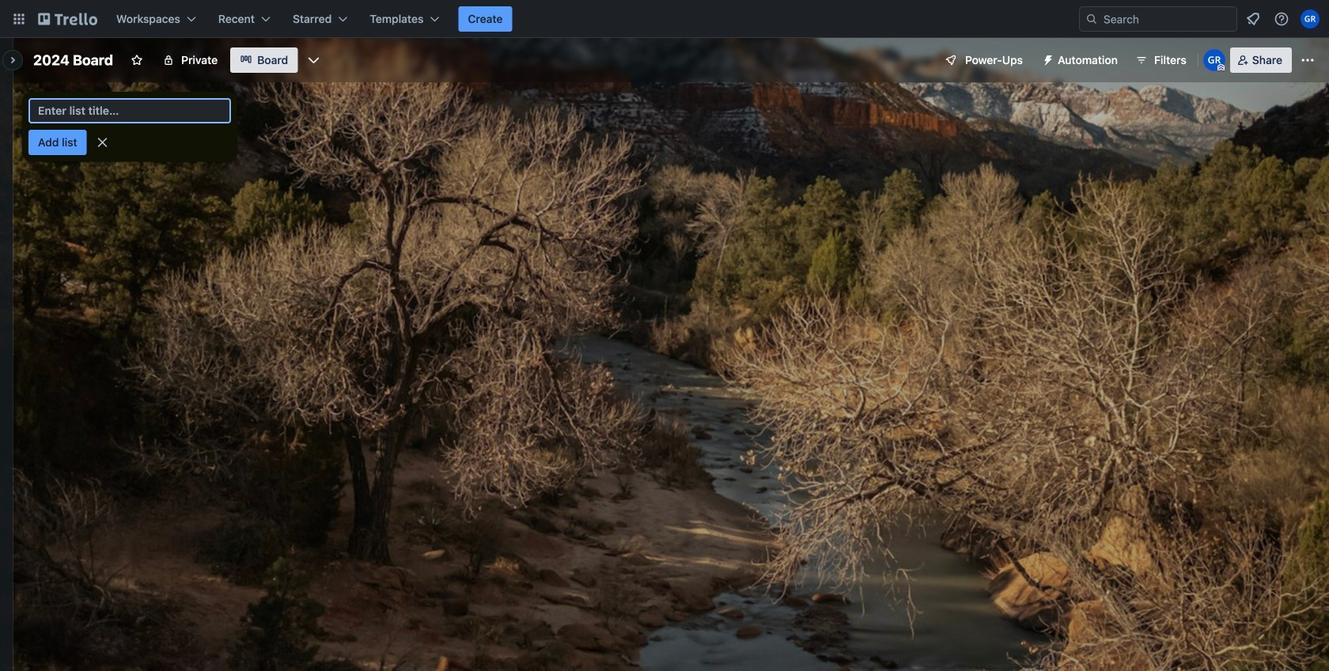 Task type: vqa. For each thing, say whether or not it's contained in the screenshot.
the Enter list title… text box
yes



Task type: locate. For each thing, give the bounding box(es) containing it.
customize views image
[[306, 52, 322, 68]]

open information menu image
[[1274, 11, 1290, 27]]

Enter list title… text field
[[28, 98, 231, 123]]

greg robinson (gregrobinson96) image
[[1301, 9, 1320, 28]]

Board name text field
[[25, 47, 121, 73]]

0 notifications image
[[1244, 9, 1263, 28]]

this member is an admin of this board. image
[[1218, 64, 1225, 71]]

cancel list editing image
[[95, 135, 111, 150]]



Task type: describe. For each thing, give the bounding box(es) containing it.
primary element
[[0, 0, 1330, 38]]

sm image
[[1036, 47, 1058, 70]]

back to home image
[[38, 6, 97, 32]]

star or unstar board image
[[131, 54, 143, 66]]

Search field
[[1099, 7, 1237, 31]]

search image
[[1086, 13, 1099, 25]]

show menu image
[[1301, 52, 1316, 68]]

greg robinson (gregrobinson96) image
[[1204, 49, 1226, 71]]



